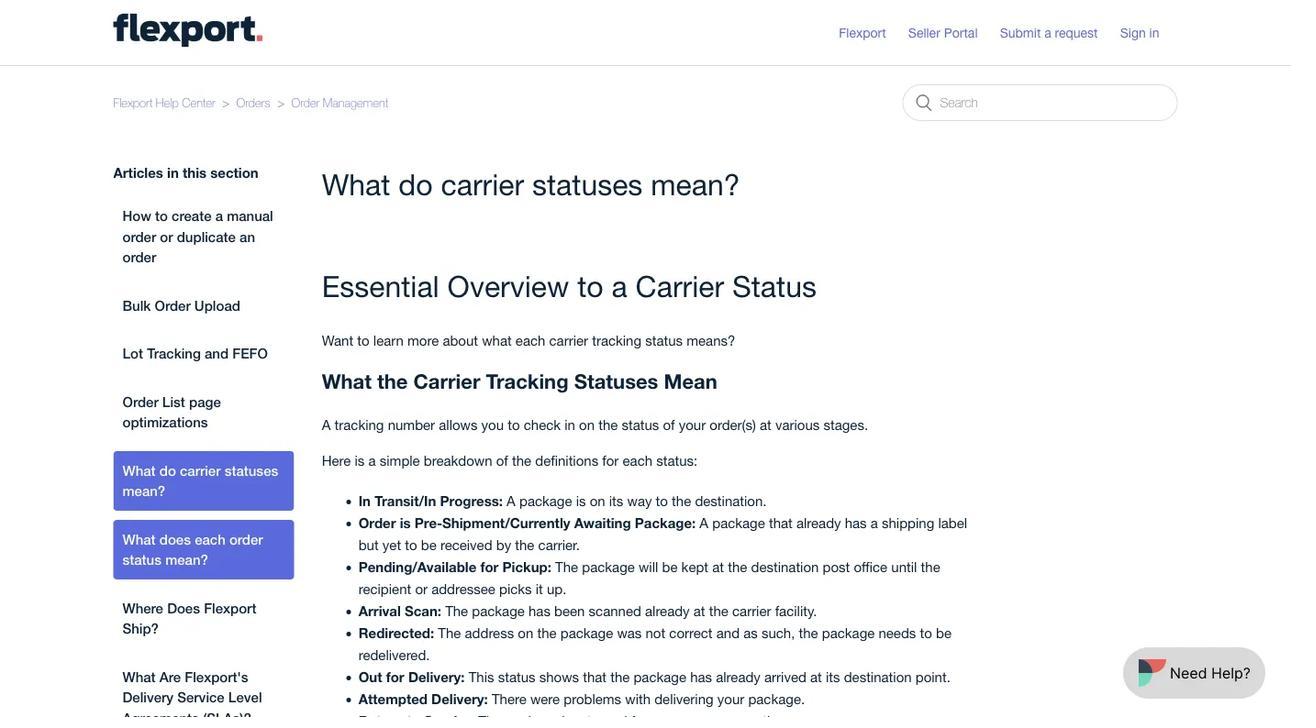 Task type: describe. For each thing, give the bounding box(es) containing it.
you
[[482, 417, 504, 433]]

essential overview to a carrier status
[[322, 269, 817, 303]]

the down statuses
[[599, 417, 618, 433]]

0 vertical spatial for
[[603, 453, 619, 469]]

be inside a package that already has a shipping label but yet to be received by the carrier.
[[421, 538, 437, 554]]

at left various
[[760, 417, 772, 433]]

for for pickup:
[[481, 560, 499, 576]]

0 vertical spatial mean?
[[651, 167, 740, 202]]

address
[[465, 626, 514, 642]]

2 vertical spatial in
[[565, 417, 576, 433]]

duplicate
[[177, 229, 236, 245]]

arrival
[[359, 604, 401, 620]]

upload
[[195, 297, 240, 314]]

redirected:
[[359, 626, 434, 642]]

a tracking number allows you to check in on the status of your order(s) at various stages.
[[322, 417, 869, 433]]

status down statuses
[[622, 417, 659, 433]]

0 vertical spatial tracking
[[147, 346, 201, 362]]

a inside how to create a manual order or duplicate an order
[[215, 208, 223, 224]]

pre-
[[415, 516, 443, 532]]

create
[[172, 208, 212, 224]]

awaiting
[[574, 516, 631, 532]]

portal
[[944, 25, 978, 40]]

seller
[[909, 25, 941, 40]]

statuses
[[574, 369, 659, 393]]

picks
[[499, 582, 532, 598]]

a package that already has a shipping label but yet to be received by the carrier.
[[359, 516, 968, 554]]

list
[[162, 394, 185, 410]]

on inside the address on the package was not correct and as such, the package needs to be redelivered.
[[518, 626, 534, 642]]

articles in this section
[[113, 164, 259, 181]]

status left means?
[[646, 332, 683, 348]]

the inside a package that already has a shipping label but yet to be received by the carrier.
[[515, 538, 535, 554]]

as
[[744, 626, 758, 642]]

delivering
[[655, 692, 714, 708]]

flexport's
[[185, 669, 248, 686]]

arrived
[[765, 670, 807, 686]]

what are flexport's delivery service level agreements (slas)? link
[[113, 658, 294, 718]]

problems
[[564, 692, 622, 708]]

what
[[482, 332, 512, 348]]

want
[[322, 332, 354, 348]]

with
[[625, 692, 651, 708]]

the down facility.
[[799, 626, 819, 642]]

to inside a package that already has a shipping label but yet to be received by the carrier.
[[405, 538, 417, 554]]

order for order is pre-shipment/currently awaiting package:
[[359, 516, 396, 532]]

this
[[183, 164, 207, 181]]

flexport inside the where does flexport ship?
[[204, 600, 257, 617]]

to right you
[[508, 417, 520, 433]]

bulk
[[123, 297, 151, 314]]

status inside out for delivery: this status shows that the package has already arrived at its destination point. attempted delivery: there were problems with delivering your package.
[[498, 670, 536, 686]]

sign in
[[1121, 25, 1160, 40]]

package inside the package will be kept at the destination post office until the recipient or addressee picks it up.
[[582, 560, 635, 576]]

order(s)
[[710, 417, 756, 433]]

want to learn more about what each carrier tracking status means?
[[322, 332, 740, 348]]

essential
[[322, 269, 439, 303]]

level
[[228, 690, 262, 706]]

order for order list page optimizations
[[123, 394, 159, 410]]

flexport help center help center home page image
[[113, 13, 262, 47]]

to up want to learn more about what each carrier tracking status means?
[[578, 269, 604, 303]]

the inside in transit/in progress: a package is on its way to the destination.
[[672, 493, 692, 510]]

has inside out for delivery: this status shows that the package has already arrived at its destination point. attempted delivery: there were problems with delivering your package.
[[691, 670, 712, 686]]

does
[[167, 600, 200, 617]]

destination inside out for delivery: this status shows that the package has already arrived at its destination point. attempted delivery: there were problems with delivering your package.
[[844, 670, 912, 686]]

to inside how to create a manual order or duplicate an order
[[155, 208, 168, 224]]

kept
[[682, 560, 709, 576]]

scanned
[[589, 604, 642, 620]]

facility.
[[775, 604, 818, 620]]

needs
[[879, 626, 917, 642]]

the inside arrival scan: the package has been scanned already at the carrier facility.
[[709, 604, 729, 620]]

label
[[939, 516, 968, 532]]

the for redirected:
[[438, 626, 461, 642]]

for for delivery:
[[386, 670, 405, 686]]

transit/in
[[375, 493, 436, 510]]

where
[[123, 600, 163, 617]]

1 vertical spatial tracking
[[486, 369, 569, 393]]

0 vertical spatial on
[[579, 417, 595, 433]]

been
[[555, 604, 585, 620]]

0 vertical spatial order
[[123, 229, 156, 245]]

order management link
[[292, 96, 388, 110]]

section
[[210, 164, 259, 181]]

carrier.
[[539, 538, 580, 554]]

none search field inside main content
[[903, 84, 1178, 121]]

be inside the package will be kept at the destination post office until the recipient or addressee picks it up.
[[662, 560, 678, 576]]

package left needs
[[822, 626, 875, 642]]

does
[[160, 532, 191, 548]]

already inside arrival scan: the package has been scanned already at the carrier facility.
[[645, 604, 690, 620]]

is inside in transit/in progress: a package is on its way to the destination.
[[576, 493, 586, 510]]

a for a package that already has a shipping label but yet to be received by the carrier.
[[700, 516, 709, 532]]

received
[[441, 538, 493, 554]]

0 vertical spatial and
[[205, 346, 229, 362]]

pickup:
[[503, 560, 552, 576]]

1 horizontal spatial statuses
[[533, 167, 643, 202]]

(slas)?
[[203, 711, 251, 718]]

or inside how to create a manual order or duplicate an order
[[160, 229, 173, 245]]

what inside what do carrier statuses mean?
[[123, 463, 156, 479]]

center
[[182, 96, 215, 110]]

flexport for flexport help center
[[113, 96, 153, 110]]

the package will be kept at the destination post office until the recipient or addressee picks it up.
[[359, 560, 941, 598]]

definitions
[[535, 453, 599, 469]]

what for mean?
[[123, 532, 156, 548]]

simple
[[380, 453, 420, 469]]

how to create a manual order or duplicate an order link
[[113, 197, 294, 277]]

management
[[323, 96, 388, 110]]

lot
[[123, 346, 143, 362]]

0 vertical spatial tracking
[[592, 332, 642, 348]]

such,
[[762, 626, 795, 642]]

bulk order upload
[[123, 297, 240, 314]]

shows
[[540, 670, 579, 686]]

to left learn
[[357, 332, 370, 348]]

main content containing what do carrier statuses mean?
[[0, 65, 1292, 718]]

up.
[[547, 582, 567, 598]]

what does each order status mean?
[[123, 532, 263, 569]]

fefo
[[233, 346, 268, 362]]

a for a tracking number allows you to check in on the status of your order(s) at various stages.
[[322, 417, 331, 433]]

0 horizontal spatial what do carrier statuses mean?
[[123, 463, 278, 500]]

status:
[[657, 453, 698, 469]]

scan:
[[405, 604, 442, 620]]

shipment/currently
[[443, 516, 571, 532]]

sign
[[1121, 25, 1146, 40]]

the down been
[[537, 626, 557, 642]]

agreements
[[123, 711, 199, 718]]

point.
[[916, 670, 951, 686]]

to inside the address on the package was not correct and as such, the package needs to be redelivered.
[[920, 626, 933, 642]]

the down learn
[[377, 369, 408, 393]]

in for sign
[[1150, 25, 1160, 40]]

at inside out for delivery: this status shows that the package has already arrived at its destination point. attempted delivery: there were problems with delivering your package.
[[811, 670, 822, 686]]

sign in button
[[1121, 18, 1178, 48]]

1 vertical spatial each
[[623, 453, 653, 469]]

pending/available
[[359, 560, 477, 576]]

a inside in transit/in progress: a package is on its way to the destination.
[[507, 493, 516, 510]]

redelivered.
[[359, 648, 430, 664]]

but
[[359, 538, 379, 554]]

0 vertical spatial your
[[679, 417, 706, 433]]

what for level
[[123, 669, 156, 686]]

manual
[[227, 208, 273, 224]]

submit a request
[[1000, 25, 1099, 40]]

package:
[[635, 516, 696, 532]]

mean? inside 'what does each order status mean?'
[[165, 552, 208, 569]]

order list page optimizations link
[[113, 383, 294, 443]]

1 horizontal spatial do
[[399, 167, 433, 202]]



Task type: locate. For each thing, give the bounding box(es) containing it.
package inside out for delivery: this status shows that the package has already arrived at its destination point. attempted delivery: there were problems with delivering your package.
[[634, 670, 687, 686]]

at right kept
[[713, 560, 724, 576]]

package
[[520, 493, 572, 510], [713, 516, 765, 532], [582, 560, 635, 576], [472, 604, 525, 620], [561, 626, 614, 642], [822, 626, 875, 642], [634, 670, 687, 686]]

0 horizontal spatial statuses
[[225, 463, 278, 479]]

has for package
[[845, 516, 867, 532]]

orders link
[[236, 96, 270, 110]]

0 horizontal spatial tracking
[[335, 417, 384, 433]]

tracking up statuses
[[592, 332, 642, 348]]

order inside 'what does each order status mean?'
[[229, 532, 263, 548]]

1 vertical spatial of
[[496, 453, 508, 469]]

to right the way
[[656, 493, 668, 510]]

destination inside the package will be kept at the destination post office until the recipient or addressee picks it up.
[[751, 560, 819, 576]]

what down 'management'
[[322, 167, 391, 202]]

0 horizontal spatial carrier
[[414, 369, 481, 393]]

1 vertical spatial already
[[645, 604, 690, 620]]

for up attempted
[[386, 670, 405, 686]]

0 horizontal spatial and
[[205, 346, 229, 362]]

its inside in transit/in progress: a package is on its way to the destination.
[[609, 493, 624, 510]]

breakdown
[[424, 453, 493, 469]]

and left "as"
[[717, 626, 740, 642]]

0 vertical spatial of
[[663, 417, 675, 433]]

package up address
[[472, 604, 525, 620]]

order list page optimizations
[[123, 394, 221, 431]]

a
[[322, 417, 331, 433], [507, 493, 516, 510], [700, 516, 709, 532]]

the up the package:
[[672, 493, 692, 510]]

1 vertical spatial order
[[123, 249, 156, 266]]

the up correct
[[709, 604, 729, 620]]

request
[[1055, 25, 1099, 40]]

what are flexport's delivery service level agreements (slas)?
[[123, 669, 262, 718]]

is up awaiting
[[576, 493, 586, 510]]

0 horizontal spatial be
[[421, 538, 437, 554]]

attempted
[[359, 692, 428, 708]]

2 horizontal spatial a
[[700, 516, 709, 532]]

has up office at bottom
[[845, 516, 867, 532]]

in right sign
[[1150, 25, 1160, 40]]

0 horizontal spatial has
[[529, 604, 551, 620]]

carrier
[[441, 167, 524, 202], [549, 332, 588, 348], [180, 463, 221, 479], [733, 604, 772, 620]]

0 vertical spatial is
[[355, 453, 365, 469]]

to right "how"
[[155, 208, 168, 224]]

2 vertical spatial on
[[518, 626, 534, 642]]

1 vertical spatial destination
[[844, 670, 912, 686]]

the right by
[[515, 538, 535, 554]]

be up point.
[[936, 626, 952, 642]]

in
[[359, 493, 371, 510]]

that up problems
[[583, 670, 607, 686]]

1 vertical spatial be
[[662, 560, 678, 576]]

post
[[823, 560, 850, 576]]

way
[[628, 493, 652, 510]]

0 horizontal spatial tracking
[[147, 346, 201, 362]]

learn
[[373, 332, 404, 348]]

2 vertical spatial each
[[195, 532, 226, 548]]

the inside arrival scan: the package has been scanned already at the carrier facility.
[[445, 604, 468, 620]]

0 horizontal spatial your
[[679, 417, 706, 433]]

and left fefo
[[205, 346, 229, 362]]

0 vertical spatial already
[[797, 516, 841, 532]]

each right what
[[516, 332, 546, 348]]

the inside the package will be kept at the destination post office until the recipient or addressee picks it up.
[[556, 560, 578, 576]]

1 horizontal spatial already
[[716, 670, 761, 686]]

what inside 'what does each order status mean?'
[[123, 532, 156, 548]]

0 horizontal spatial already
[[645, 604, 690, 620]]

check
[[524, 417, 561, 433]]

until
[[892, 560, 918, 576]]

status
[[733, 269, 817, 303]]

2 horizontal spatial flexport
[[839, 25, 887, 40]]

for down by
[[481, 560, 499, 576]]

status inside 'what does each order status mean?'
[[123, 552, 162, 569]]

1 vertical spatial that
[[583, 670, 607, 686]]

the up with
[[611, 670, 630, 686]]

seller portal
[[909, 25, 978, 40]]

here
[[322, 453, 351, 469]]

0 vertical spatial carrier
[[636, 269, 725, 303]]

the for pending/available for pickup:
[[556, 560, 578, 576]]

0 vertical spatial do
[[399, 167, 433, 202]]

flexport left help
[[113, 96, 153, 110]]

1 vertical spatial statuses
[[225, 463, 278, 479]]

a inside a package that already has a shipping label but yet to be received by the carrier.
[[871, 516, 878, 532]]

2 horizontal spatial be
[[936, 626, 952, 642]]

to inside in transit/in progress: a package is on its way to the destination.
[[656, 493, 668, 510]]

articles
[[113, 164, 163, 181]]

2 horizontal spatial in
[[1150, 25, 1160, 40]]

0 vertical spatial delivery:
[[408, 670, 465, 686]]

0 horizontal spatial its
[[609, 493, 624, 510]]

1 vertical spatial on
[[590, 493, 606, 510]]

order is pre-shipment/currently awaiting package:
[[359, 516, 696, 532]]

destination.
[[695, 493, 767, 510]]

carrier down about
[[414, 369, 481, 393]]

do inside what do carrier statuses mean?
[[160, 463, 176, 479]]

status up the there
[[498, 670, 536, 686]]

a inside 'link'
[[1045, 25, 1052, 40]]

1 horizontal spatial carrier
[[636, 269, 725, 303]]

stages.
[[824, 417, 869, 433]]

recipient
[[359, 582, 411, 598]]

1 horizontal spatial is
[[400, 516, 411, 532]]

0 vertical spatial or
[[160, 229, 173, 245]]

it
[[536, 582, 543, 598]]

destination up facility.
[[751, 560, 819, 576]]

mean
[[664, 369, 718, 393]]

a inside a package that already has a shipping label but yet to be received by the carrier.
[[700, 516, 709, 532]]

optimizations
[[123, 415, 208, 431]]

an
[[240, 229, 255, 245]]

to right needs
[[920, 626, 933, 642]]

in right check
[[565, 417, 576, 433]]

what up delivery
[[123, 669, 156, 686]]

0 vertical spatial a
[[322, 417, 331, 433]]

the inside the address on the package was not correct and as such, the package needs to be redelivered.
[[438, 626, 461, 642]]

delivery: down this
[[432, 692, 488, 708]]

package up with
[[634, 670, 687, 686]]

is for simple
[[355, 453, 365, 469]]

out for delivery: this status shows that the package has already arrived at its destination point. attempted delivery: there were problems with delivering your package.
[[359, 670, 951, 708]]

has for scan:
[[529, 604, 551, 620]]

1 vertical spatial do
[[160, 463, 176, 479]]

means?
[[687, 332, 736, 348]]

what down want
[[322, 369, 372, 393]]

None search field
[[903, 84, 1178, 121]]

where does flexport ship?
[[123, 600, 257, 638]]

order inside order list page optimizations
[[123, 394, 159, 410]]

service
[[177, 690, 225, 706]]

package up order is pre-shipment/currently awaiting package:
[[520, 493, 572, 510]]

in
[[1150, 25, 1160, 40], [167, 164, 179, 181], [565, 417, 576, 433]]

order for order management
[[292, 96, 320, 110]]

1 vertical spatial mean?
[[123, 483, 165, 500]]

the address on the package was not correct and as such, the package needs to be redelivered.
[[359, 626, 952, 664]]

or down the pending/available
[[415, 582, 428, 598]]

what down optimizations
[[123, 463, 156, 479]]

1 horizontal spatial what do carrier statuses mean?
[[322, 167, 740, 202]]

on inside in transit/in progress: a package is on its way to the destination.
[[590, 493, 606, 510]]

2 vertical spatial already
[[716, 670, 761, 686]]

and
[[205, 346, 229, 362], [717, 626, 740, 642]]

to
[[155, 208, 168, 224], [578, 269, 604, 303], [357, 332, 370, 348], [508, 417, 520, 433], [656, 493, 668, 510], [405, 538, 417, 554], [920, 626, 933, 642]]

allows
[[439, 417, 478, 433]]

overview
[[448, 269, 569, 303]]

that inside out for delivery: this status shows that the package has already arrived at its destination point. attempted delivery: there were problems with delivering your package.
[[583, 670, 607, 686]]

package down destination.
[[713, 516, 765, 532]]

has
[[845, 516, 867, 532], [529, 604, 551, 620], [691, 670, 712, 686]]

1 vertical spatial its
[[826, 670, 841, 686]]

mean? inside what do carrier statuses mean?
[[123, 483, 165, 500]]

your up status:
[[679, 417, 706, 433]]

flexport for flexport
[[839, 25, 887, 40]]

0 vertical spatial each
[[516, 332, 546, 348]]

orders
[[236, 96, 270, 110]]

1 horizontal spatial destination
[[844, 670, 912, 686]]

1 horizontal spatial that
[[769, 516, 793, 532]]

1 horizontal spatial has
[[691, 670, 712, 686]]

what inside what are flexport's delivery service level agreements (slas)?
[[123, 669, 156, 686]]

0 horizontal spatial destination
[[751, 560, 819, 576]]

is right here
[[355, 453, 365, 469]]

order up optimizations
[[123, 394, 159, 410]]

1 vertical spatial flexport
[[113, 96, 153, 110]]

order
[[123, 229, 156, 245], [123, 249, 156, 266], [229, 532, 263, 548]]

tracking up here
[[335, 417, 384, 433]]

what left does
[[123, 532, 156, 548]]

do
[[399, 167, 433, 202], [160, 463, 176, 479]]

order management
[[292, 96, 388, 110]]

of down you
[[496, 453, 508, 469]]

1 vertical spatial for
[[481, 560, 499, 576]]

flexport left the "seller"
[[839, 25, 887, 40]]

1 horizontal spatial its
[[826, 670, 841, 686]]

already up package. at the right of page
[[716, 670, 761, 686]]

the inside out for delivery: this status shows that the package has already arrived at its destination point. attempted delivery: there were problems with delivering your package.
[[611, 670, 630, 686]]

on up the definitions
[[579, 417, 595, 433]]

your inside out for delivery: this status shows that the package has already arrived at its destination point. attempted delivery: there were problems with delivering your package.
[[718, 692, 745, 708]]

be right will
[[662, 560, 678, 576]]

what do carrier statuses mean? link
[[113, 452, 294, 511]]

that up facility.
[[769, 516, 793, 532]]

at inside the package will be kept at the destination post office until the recipient or addressee picks it up.
[[713, 560, 724, 576]]

at inside arrival scan: the package has been scanned already at the carrier facility.
[[694, 604, 706, 620]]

0 horizontal spatial for
[[386, 670, 405, 686]]

package.
[[749, 692, 805, 708]]

in for articles
[[167, 164, 179, 181]]

for down "a tracking number allows you to check in on the status of your order(s) at various stages."
[[603, 453, 619, 469]]

for inside out for delivery: this status shows that the package has already arrived at its destination point. attempted delivery: there were problems with delivering your package.
[[386, 670, 405, 686]]

a up the shipment/currently at the bottom of the page
[[507, 493, 516, 510]]

package inside a package that already has a shipping label but yet to be received by the carrier.
[[713, 516, 765, 532]]

a up here
[[322, 417, 331, 433]]

or down create
[[160, 229, 173, 245]]

tracking
[[592, 332, 642, 348], [335, 417, 384, 433]]

at
[[760, 417, 772, 433], [713, 560, 724, 576], [694, 604, 706, 620], [811, 670, 822, 686]]

on
[[579, 417, 595, 433], [590, 493, 606, 510], [518, 626, 534, 642]]

how
[[123, 208, 151, 224]]

seller portal link
[[909, 23, 997, 42]]

will
[[639, 560, 659, 576]]

1 vertical spatial delivery:
[[432, 692, 488, 708]]

carrier up means?
[[636, 269, 725, 303]]

0 horizontal spatial of
[[496, 453, 508, 469]]

2 horizontal spatial has
[[845, 516, 867, 532]]

the
[[556, 560, 578, 576], [445, 604, 468, 620], [438, 626, 461, 642]]

already inside a package that already has a shipping label but yet to be received by the carrier.
[[797, 516, 841, 532]]

1 vertical spatial carrier
[[414, 369, 481, 393]]

is
[[355, 453, 365, 469], [576, 493, 586, 510], [400, 516, 411, 532]]

delivery:
[[408, 670, 465, 686], [432, 692, 488, 708]]

tracking down want to learn more about what each carrier tracking status means?
[[486, 369, 569, 393]]

0 horizontal spatial flexport
[[113, 96, 153, 110]]

the right until
[[921, 560, 941, 576]]

0 vertical spatial statuses
[[533, 167, 643, 202]]

0 vertical spatial destination
[[751, 560, 819, 576]]

was
[[617, 626, 642, 642]]

1 vertical spatial in
[[167, 164, 179, 181]]

2 vertical spatial a
[[700, 516, 709, 532]]

1 horizontal spatial be
[[662, 560, 678, 576]]

its right arrived
[[826, 670, 841, 686]]

each left status:
[[623, 453, 653, 469]]

already inside out for delivery: this status shows that the package has already arrived at its destination point. attempted delivery: there were problems with delivering your package.
[[716, 670, 761, 686]]

2 horizontal spatial already
[[797, 516, 841, 532]]

has down it
[[529, 604, 551, 620]]

1 horizontal spatial of
[[663, 417, 675, 433]]

1 horizontal spatial and
[[717, 626, 740, 642]]

1 horizontal spatial tracking
[[592, 332, 642, 348]]

1 vertical spatial what do carrier statuses mean?
[[123, 463, 278, 500]]

its inside out for delivery: this status shows that the package has already arrived at its destination point. attempted delivery: there were problems with delivering your package.
[[826, 670, 841, 686]]

office
[[854, 560, 888, 576]]

in inside button
[[1150, 25, 1160, 40]]

1 horizontal spatial each
[[516, 332, 546, 348]]

and inside the address on the package was not correct and as such, the package needs to be redelivered.
[[717, 626, 740, 642]]

at right arrived
[[811, 670, 822, 686]]

that inside a package that already has a shipping label but yet to be received by the carrier.
[[769, 516, 793, 532]]

be down pre-
[[421, 538, 437, 554]]

shipping
[[882, 516, 935, 532]]

to right the yet
[[405, 538, 417, 554]]

your left package. at the right of page
[[718, 692, 745, 708]]

0 vertical spatial its
[[609, 493, 624, 510]]

carrier inside arrival scan: the package has been scanned already at the carrier facility.
[[733, 604, 772, 620]]

2 horizontal spatial for
[[603, 453, 619, 469]]

page
[[189, 394, 221, 410]]

has inside arrival scan: the package has been scanned already at the carrier facility.
[[529, 604, 551, 620]]

1 vertical spatial is
[[576, 493, 586, 510]]

its left the way
[[609, 493, 624, 510]]

of up status:
[[663, 417, 675, 433]]

the down the scan: at bottom left
[[438, 626, 461, 642]]

what
[[322, 167, 391, 202], [322, 369, 372, 393], [123, 463, 156, 479], [123, 532, 156, 548], [123, 669, 156, 686]]

1 horizontal spatial tracking
[[486, 369, 569, 393]]

each right does
[[195, 532, 226, 548]]

the right kept
[[728, 560, 748, 576]]

correct
[[670, 626, 713, 642]]

package left will
[[582, 560, 635, 576]]

help
[[156, 96, 179, 110]]

are
[[160, 669, 181, 686]]

has up delivering
[[691, 670, 712, 686]]

flexport right the does
[[204, 600, 257, 617]]

0 horizontal spatial do
[[160, 463, 176, 479]]

2 vertical spatial has
[[691, 670, 712, 686]]

out
[[359, 670, 382, 686]]

2 vertical spatial is
[[400, 516, 411, 532]]

already up post
[[797, 516, 841, 532]]

the down carrier.
[[556, 560, 578, 576]]

0 vertical spatial what do carrier statuses mean?
[[322, 167, 740, 202]]

or
[[160, 229, 173, 245], [415, 582, 428, 598]]

1 horizontal spatial in
[[565, 417, 576, 433]]

1 horizontal spatial flexport
[[204, 600, 257, 617]]

at up correct
[[694, 604, 706, 620]]

there
[[492, 692, 527, 708]]

delivery: left this
[[408, 670, 465, 686]]

has inside a package that already has a shipping label but yet to be received by the carrier.
[[845, 516, 867, 532]]

order left 'management'
[[292, 96, 320, 110]]

2 vertical spatial the
[[438, 626, 461, 642]]

Search search field
[[903, 84, 1178, 121]]

or inside the package will be kept at the destination post office until the recipient or addressee picks it up.
[[415, 582, 428, 598]]

is down transit/in on the bottom
[[400, 516, 411, 532]]

on right address
[[518, 626, 534, 642]]

already up "not"
[[645, 604, 690, 620]]

status down does
[[123, 552, 162, 569]]

flexport help center link
[[113, 96, 215, 110]]

lot tracking and fefo link
[[113, 335, 294, 374]]

package down arrival scan: the package has been scanned already at the carrier facility.
[[561, 626, 614, 642]]

in transit/in progress: a package is on its way to the destination.
[[359, 493, 767, 510]]

1 horizontal spatial a
[[507, 493, 516, 510]]

order right bulk
[[155, 297, 191, 314]]

in left this at the top left of the page
[[167, 164, 179, 181]]

main content
[[0, 65, 1292, 718]]

2 horizontal spatial is
[[576, 493, 586, 510]]

the down addressee
[[445, 604, 468, 620]]

1 vertical spatial your
[[718, 692, 745, 708]]

each inside 'what does each order status mean?'
[[195, 532, 226, 548]]

more
[[408, 332, 439, 348]]

a down destination.
[[700, 516, 709, 532]]

1 horizontal spatial your
[[718, 692, 745, 708]]

destination down needs
[[844, 670, 912, 686]]

1 vertical spatial and
[[717, 626, 740, 642]]

package inside in transit/in progress: a package is on its way to the destination.
[[520, 493, 572, 510]]

0 vertical spatial be
[[421, 538, 437, 554]]

here is a simple breakdown of the definitions for each status:
[[322, 453, 698, 469]]

what the carrier tracking statuses mean
[[322, 369, 718, 393]]

2 vertical spatial mean?
[[165, 552, 208, 569]]

tracking right the lot
[[147, 346, 201, 362]]

is for shipment/currently
[[400, 516, 411, 532]]

the down check
[[512, 453, 532, 469]]

0 horizontal spatial that
[[583, 670, 607, 686]]

2 vertical spatial for
[[386, 670, 405, 686]]

2 vertical spatial order
[[229, 532, 263, 548]]

package inside arrival scan: the package has been scanned already at the carrier facility.
[[472, 604, 525, 620]]

0 vertical spatial has
[[845, 516, 867, 532]]

where does flexport ship? link
[[113, 589, 294, 649]]

be inside the address on the package was not correct and as such, the package needs to be redelivered.
[[936, 626, 952, 642]]

order up but
[[359, 516, 396, 532]]

what for mean
[[322, 369, 372, 393]]

on up awaiting
[[590, 493, 606, 510]]



Task type: vqa. For each thing, say whether or not it's contained in the screenshot.
right or
yes



